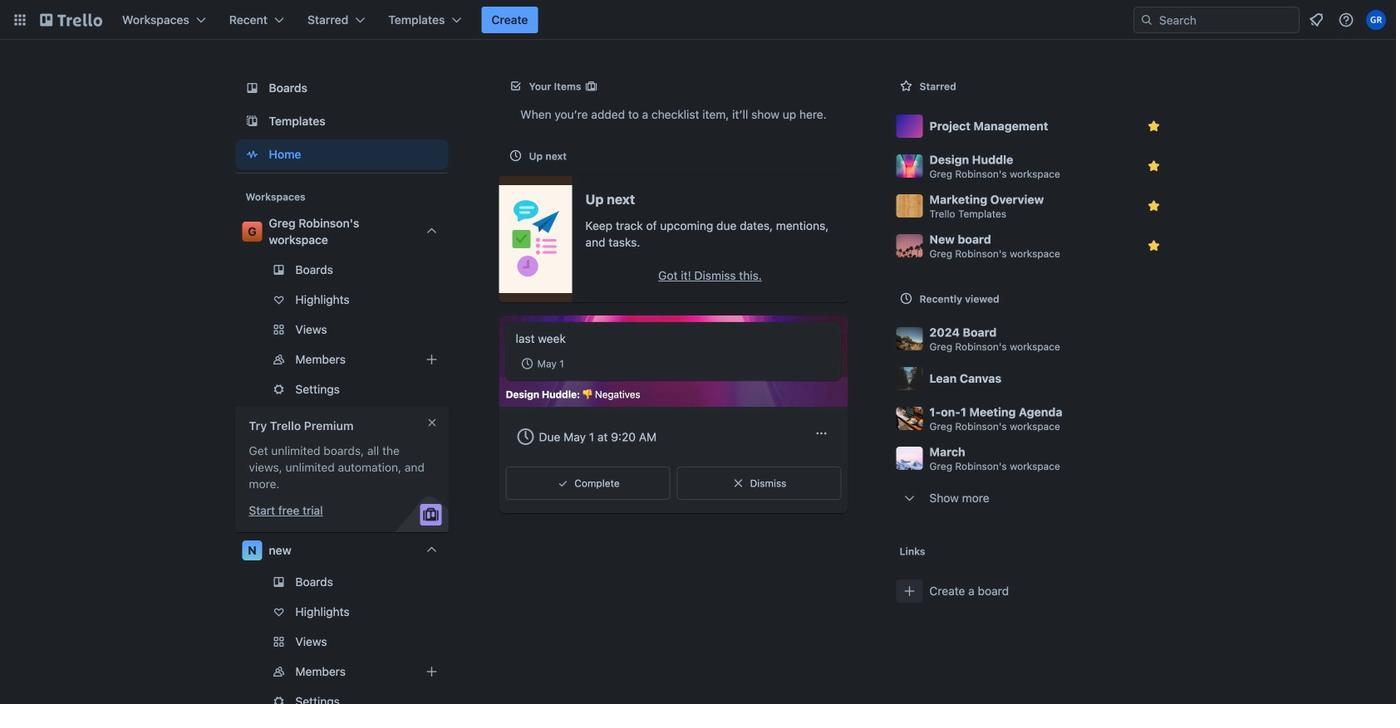 Task type: vqa. For each thing, say whether or not it's contained in the screenshot.
J button
no



Task type: locate. For each thing, give the bounding box(es) containing it.
board image
[[242, 78, 262, 98]]

click to unstar new board. it will be removed from your starred list. image
[[1146, 238, 1163, 254]]

add image
[[422, 350, 442, 370], [422, 663, 442, 682]]

greg robinson (gregrobinson96) image
[[1367, 10, 1387, 30]]

click to unstar design huddle. it will be removed from your starred list. image
[[1146, 158, 1163, 175]]

template board image
[[242, 111, 262, 131]]

1 add image from the top
[[422, 350, 442, 370]]

primary element
[[0, 0, 1397, 40]]

Search field
[[1154, 8, 1299, 32]]

open information menu image
[[1338, 12, 1355, 28]]

1 vertical spatial add image
[[422, 663, 442, 682]]

0 notifications image
[[1307, 10, 1327, 30]]

search image
[[1141, 13, 1154, 27]]

0 vertical spatial add image
[[422, 350, 442, 370]]

click to unstar marketing overview. it will be removed from your starred list. image
[[1146, 198, 1163, 214]]



Task type: describe. For each thing, give the bounding box(es) containing it.
2 add image from the top
[[422, 663, 442, 682]]

back to home image
[[40, 7, 102, 33]]

click to unstar project management. it will be removed from your starred list. image
[[1146, 118, 1163, 135]]

home image
[[242, 145, 262, 165]]



